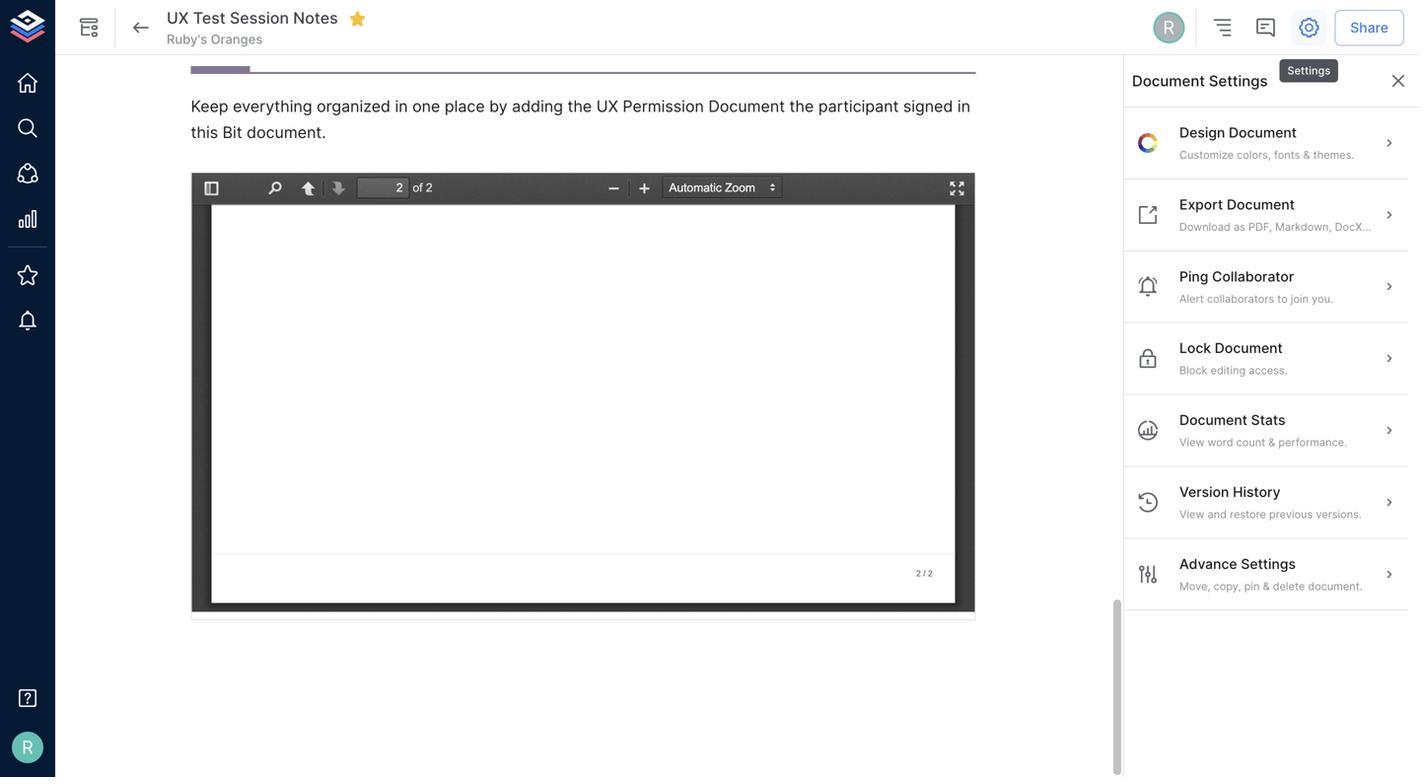 Task type: describe. For each thing, give the bounding box(es) containing it.
design document customize colors, fonts & themes.
[[1180, 124, 1355, 161]]

lock document block editing access.
[[1180, 340, 1288, 377]]

ping collaborator alert collaborators to join you.
[[1180, 268, 1334, 305]]

settings image
[[1298, 16, 1321, 39]]

previous
[[1270, 508, 1314, 521]]

editing
[[1211, 364, 1246, 377]]

count
[[1237, 436, 1266, 449]]

show wiki image
[[77, 16, 101, 39]]

markdown,
[[1276, 220, 1333, 233]]

remove favorite image
[[349, 10, 367, 28]]

organized
[[317, 97, 391, 116]]

document. inside advance settings move, copy, pin & delete document.
[[1309, 580, 1363, 593]]

oranges
[[211, 31, 263, 47]]

version
[[1180, 484, 1230, 501]]

place
[[445, 97, 485, 116]]

2 the from the left
[[790, 97, 814, 116]]

delete
[[1273, 580, 1306, 593]]

version history view and restore previous versions.
[[1180, 484, 1363, 521]]

adding
[[512, 97, 563, 116]]

go back image
[[129, 16, 153, 39]]

permission
[[623, 97, 704, 116]]

bit
[[223, 123, 242, 142]]

lock
[[1180, 340, 1212, 357]]

download
[[1180, 220, 1231, 233]]

share
[[1351, 19, 1389, 36]]

export
[[1180, 196, 1224, 213]]

export document download as pdf, markdown, docx...
[[1180, 196, 1372, 233]]

ux test session notes
[[167, 9, 338, 28]]

keep everything organized in one place by adding the ux permission document the participant signed in this bit document.
[[191, 97, 975, 142]]

history
[[1233, 484, 1281, 501]]

access.
[[1249, 364, 1288, 377]]

1 vertical spatial r
[[22, 737, 33, 759]]

session
[[230, 9, 289, 28]]

collaborators
[[1208, 292, 1275, 305]]

pdf,
[[1249, 220, 1273, 233]]

by
[[490, 97, 508, 116]]

as
[[1234, 220, 1246, 233]]

1 in from the left
[[395, 97, 408, 116]]

collaborator
[[1213, 268, 1295, 285]]

document inside design document customize colors, fonts & themes.
[[1229, 124, 1297, 141]]

& for stats
[[1269, 436, 1276, 449]]

block
[[1180, 364, 1208, 377]]

document inside export document download as pdf, markdown, docx...
[[1227, 196, 1295, 213]]

customize
[[1180, 148, 1234, 161]]

ruby's oranges
[[167, 31, 263, 47]]

ruby's
[[167, 31, 207, 47]]

view for version history
[[1180, 508, 1205, 521]]

1 horizontal spatial r button
[[1151, 9, 1188, 46]]

advance
[[1180, 556, 1238, 573]]

pin
[[1245, 580, 1260, 593]]

ux inside keep everything organized in one place by adding the ux permission document the participant signed in this bit document.
[[597, 97, 619, 116]]

view for document stats
[[1180, 436, 1205, 449]]



Task type: vqa. For each thing, say whether or not it's contained in the screenshot.
Alert
yes



Task type: locate. For each thing, give the bounding box(es) containing it.
ux left permission
[[597, 97, 619, 116]]

view inside the document stats view word count & performance.
[[1180, 436, 1205, 449]]

advance settings move, copy, pin & delete document.
[[1180, 556, 1363, 593]]

keep
[[191, 97, 229, 116]]

document inside keep everything organized in one place by adding the ux permission document the participant signed in this bit document.
[[709, 97, 785, 116]]

0 horizontal spatial document.
[[247, 123, 326, 142]]

0 vertical spatial r
[[1164, 17, 1175, 38]]

document. inside keep everything organized in one place by adding the ux permission document the participant signed in this bit document.
[[247, 123, 326, 142]]

& right count
[[1269, 436, 1276, 449]]

1 the from the left
[[568, 97, 592, 116]]

versions.
[[1317, 508, 1363, 521]]

& for settings
[[1264, 580, 1270, 593]]

1 vertical spatial document.
[[1309, 580, 1363, 593]]

move,
[[1180, 580, 1211, 593]]

docx...
[[1336, 220, 1372, 233]]

colors,
[[1237, 148, 1272, 161]]

document up word
[[1180, 412, 1248, 429]]

& inside the document stats view word count & performance.
[[1269, 436, 1276, 449]]

settings inside advance settings move, copy, pin & delete document.
[[1242, 556, 1296, 573]]

in left one
[[395, 97, 408, 116]]

document up access.
[[1215, 340, 1283, 357]]

signed
[[904, 97, 954, 116]]

document
[[1133, 72, 1206, 90], [709, 97, 785, 116], [1229, 124, 1297, 141], [1227, 196, 1295, 213], [1215, 340, 1283, 357], [1180, 412, 1248, 429]]

ruby's oranges link
[[167, 30, 263, 48]]

the left participant
[[790, 97, 814, 116]]

0 horizontal spatial the
[[568, 97, 592, 116]]

0 horizontal spatial r
[[22, 737, 33, 759]]

and
[[1208, 508, 1227, 521]]

test
[[193, 9, 226, 28]]

settings down settings icon
[[1288, 64, 1331, 77]]

0 horizontal spatial in
[[395, 97, 408, 116]]

1 horizontal spatial the
[[790, 97, 814, 116]]

copy,
[[1214, 580, 1242, 593]]

0 vertical spatial r button
[[1151, 9, 1188, 46]]

design
[[1180, 124, 1226, 141]]

everything
[[233, 97, 312, 116]]

fonts
[[1275, 148, 1301, 161]]

document stats view word count & performance.
[[1180, 412, 1348, 449]]

settings tooltip
[[1278, 45, 1341, 84]]

2 vertical spatial &
[[1264, 580, 1270, 593]]

document up pdf, at the top of the page
[[1227, 196, 1295, 213]]

one
[[413, 97, 440, 116]]

in
[[395, 97, 408, 116], [958, 97, 971, 116]]

settings for document settings
[[1210, 72, 1268, 90]]

notes
[[293, 9, 338, 28]]

2 view from the top
[[1180, 508, 1205, 521]]

document inside the document stats view word count & performance.
[[1180, 412, 1248, 429]]

0 horizontal spatial r button
[[6, 726, 49, 770]]

document inside lock document block editing access.
[[1215, 340, 1283, 357]]

view left and
[[1180, 508, 1205, 521]]

settings down "table of contents" image
[[1210, 72, 1268, 90]]

themes.
[[1314, 148, 1355, 161]]

document up design
[[1133, 72, 1206, 90]]

view left word
[[1180, 436, 1205, 449]]

document.
[[247, 123, 326, 142], [1309, 580, 1363, 593]]

1 vertical spatial r button
[[6, 726, 49, 770]]

the right adding
[[568, 97, 592, 116]]

the
[[568, 97, 592, 116], [790, 97, 814, 116]]

& inside advance settings move, copy, pin & delete document.
[[1264, 580, 1270, 593]]

comments image
[[1254, 16, 1278, 39]]

r button
[[1151, 9, 1188, 46], [6, 726, 49, 770]]

0 vertical spatial view
[[1180, 436, 1205, 449]]

1 horizontal spatial ux
[[597, 97, 619, 116]]

in right signed
[[958, 97, 971, 116]]

1 horizontal spatial in
[[958, 97, 971, 116]]

share button
[[1335, 10, 1405, 46]]

view
[[1180, 436, 1205, 449], [1180, 508, 1205, 521]]

1 vertical spatial ux
[[597, 97, 619, 116]]

table of contents image
[[1211, 16, 1235, 39]]

1 vertical spatial view
[[1180, 508, 1205, 521]]

0 vertical spatial ux
[[167, 9, 189, 28]]

2 in from the left
[[958, 97, 971, 116]]

document right permission
[[709, 97, 785, 116]]

&
[[1304, 148, 1311, 161], [1269, 436, 1276, 449], [1264, 580, 1270, 593]]

join
[[1291, 292, 1309, 305]]

this
[[191, 123, 218, 142]]

0 vertical spatial &
[[1304, 148, 1311, 161]]

you.
[[1312, 292, 1334, 305]]

& right pin
[[1264, 580, 1270, 593]]

ux up ruby's
[[167, 9, 189, 28]]

& for document
[[1304, 148, 1311, 161]]

alert
[[1180, 292, 1205, 305]]

settings up pin
[[1242, 556, 1296, 573]]

settings
[[1288, 64, 1331, 77], [1210, 72, 1268, 90], [1242, 556, 1296, 573]]

ping
[[1180, 268, 1209, 285]]

1 horizontal spatial document.
[[1309, 580, 1363, 593]]

document settings
[[1133, 72, 1268, 90]]

document. right delete
[[1309, 580, 1363, 593]]

settings for advance settings move, copy, pin & delete document.
[[1242, 556, 1296, 573]]

stats
[[1252, 412, 1286, 429]]

restore
[[1230, 508, 1267, 521]]

settings inside tooltip
[[1288, 64, 1331, 77]]

word
[[1208, 436, 1234, 449]]

& right fonts
[[1304, 148, 1311, 161]]

& inside design document customize colors, fonts & themes.
[[1304, 148, 1311, 161]]

document. down everything
[[247, 123, 326, 142]]

1 vertical spatial &
[[1269, 436, 1276, 449]]

1 horizontal spatial r
[[1164, 17, 1175, 38]]

participant
[[819, 97, 899, 116]]

r
[[1164, 17, 1175, 38], [22, 737, 33, 759]]

0 vertical spatial document.
[[247, 123, 326, 142]]

1 view from the top
[[1180, 436, 1205, 449]]

view inside version history view and restore previous versions.
[[1180, 508, 1205, 521]]

to
[[1278, 292, 1288, 305]]

document up colors,
[[1229, 124, 1297, 141]]

0 horizontal spatial ux
[[167, 9, 189, 28]]

performance.
[[1279, 436, 1348, 449]]

ux
[[167, 9, 189, 28], [597, 97, 619, 116]]



